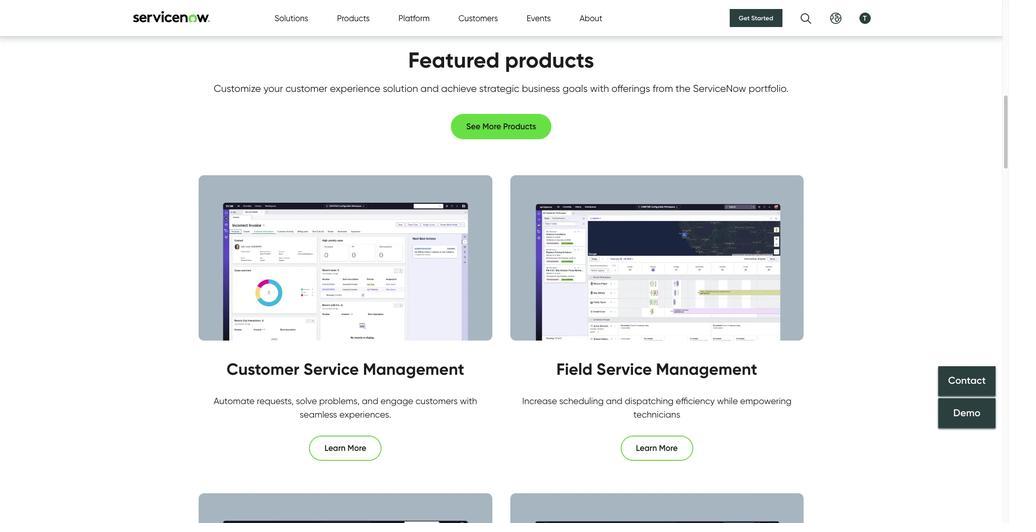 Task type: vqa. For each thing, say whether or not it's contained in the screenshot.
"Close" image
no



Task type: locate. For each thing, give the bounding box(es) containing it.
experience
[[188, 11, 243, 24]]

service up dispatching
[[597, 359, 652, 379]]

customers
[[416, 395, 458, 406]]

service
[[304, 359, 359, 379], [597, 359, 652, 379]]

0 horizontal spatial learn more link
[[309, 436, 382, 461]]

solve
[[296, 395, 317, 406]]

1 horizontal spatial with
[[590, 83, 609, 94]]

and right scheduling
[[606, 395, 623, 406]]

1 horizontal spatial learn more link
[[621, 436, 693, 461]]

0 horizontal spatial more
[[348, 443, 366, 453]]

platform
[[389, 12, 420, 21], [399, 13, 430, 23]]

with
[[590, 83, 609, 94], [460, 395, 477, 406]]

contact left sales
[[808, 12, 835, 21]]

customer
[[136, 11, 185, 24], [227, 359, 300, 379]]

0 vertical spatial contact
[[808, 12, 835, 21]]

1 vertical spatial with
[[460, 395, 477, 406]]

1 vertical spatial contact
[[948, 375, 986, 387]]

increase scheduling and dispatching efficiency while empowering technicians
[[522, 395, 792, 420]]

learn down technicians on the right bottom of the page
[[636, 443, 657, 453]]

learn for customer
[[325, 443, 346, 453]]

1 service from the left
[[304, 359, 359, 379]]

field service management
[[557, 359, 758, 379]]

events
[[527, 13, 551, 23]]

more down experiences.
[[348, 443, 366, 453]]

products link
[[332, 0, 365, 36]]

learn more link down technicians on the right bottom of the page
[[621, 436, 693, 461]]

1 horizontal spatial learn
[[636, 443, 657, 453]]

0 horizontal spatial learn more
[[325, 443, 366, 453]]

offerings
[[612, 83, 650, 94]]

learn more down technicians on the right bottom of the page
[[636, 443, 678, 453]]

while
[[717, 395, 738, 406]]

management up efficiency
[[656, 359, 758, 379]]

solutions
[[275, 12, 309, 21], [275, 13, 308, 23]]

learn more link
[[309, 436, 382, 461], [621, 436, 693, 461]]

achieve
[[441, 83, 477, 94]]

more right see
[[483, 122, 501, 132]]

get
[[739, 14, 750, 22]]

with right goals
[[590, 83, 609, 94]]

experiences.
[[340, 409, 391, 420]]

and
[[421, 83, 439, 94], [362, 395, 378, 406], [606, 395, 623, 406]]

more down technicians on the right bottom of the page
[[659, 443, 678, 453]]

1 learn more from the left
[[325, 443, 366, 453]]

0 horizontal spatial learn
[[325, 443, 346, 453]]

learn more for field
[[636, 443, 678, 453]]

experience
[[330, 83, 381, 94]]

1 horizontal spatial service
[[597, 359, 652, 379]]

customer for customer service management
[[227, 359, 300, 379]]

get started
[[739, 14, 774, 22]]

2 learn more from the left
[[636, 443, 678, 453]]

platform button
[[399, 12, 430, 24]]

0 vertical spatial with
[[590, 83, 609, 94]]

1 management from the left
[[363, 359, 464, 379]]

0 horizontal spatial customer
[[136, 11, 185, 24]]

1 vertical spatial customer
[[227, 359, 300, 379]]

contact up demo
[[948, 375, 986, 387]]

strategic
[[479, 83, 520, 94]]

learn
[[325, 443, 346, 453], [636, 443, 657, 453]]

contact sales
[[808, 12, 855, 21]]

0 horizontal spatial service
[[304, 359, 359, 379]]

more
[[483, 122, 501, 132], [348, 443, 366, 453], [659, 443, 678, 453]]

0 horizontal spatial contact
[[808, 12, 835, 21]]

events button
[[527, 12, 551, 24]]

learn more
[[325, 443, 366, 453], [636, 443, 678, 453]]

management for customer service management
[[363, 359, 464, 379]]

portfolio.
[[749, 83, 789, 94]]

1 horizontal spatial contact
[[948, 375, 986, 387]]

customize your customer experience solution and achieve strategic business goals with offerings from the servicenow portfolio.
[[214, 83, 789, 94]]

contact sales link
[[796, 5, 866, 27]]

2 learn from the left
[[636, 443, 657, 453]]

with right the customers
[[460, 395, 477, 406]]

service for field
[[597, 359, 652, 379]]

the
[[676, 83, 691, 94]]

0 vertical spatial customer
[[136, 11, 185, 24]]

0 horizontal spatial and
[[362, 395, 378, 406]]

get started link
[[730, 9, 783, 27]]

learn more link down experiences.
[[309, 436, 382, 461]]

customers
[[443, 12, 482, 21], [459, 13, 498, 23]]

0 horizontal spatial with
[[460, 395, 477, 406]]

1 horizontal spatial learn more
[[636, 443, 678, 453]]

solutions for 'solutions' popup button
[[275, 13, 308, 23]]

increase
[[522, 395, 557, 406]]

products button
[[337, 12, 370, 24]]

your
[[264, 83, 283, 94]]

solutions link
[[275, 0, 309, 33]]

2 horizontal spatial and
[[606, 395, 623, 406]]

servicenow
[[693, 83, 747, 94]]

and up experiences.
[[362, 395, 378, 406]]

products for products dropdown button
[[337, 13, 370, 23]]

management up the engage
[[363, 359, 464, 379]]

1 horizontal spatial management
[[656, 359, 758, 379]]

1 horizontal spatial customer
[[227, 359, 300, 379]]

1 learn from the left
[[325, 443, 346, 453]]

requests,
[[257, 395, 294, 406]]

more for field service management
[[659, 443, 678, 453]]

service up problems,
[[304, 359, 359, 379]]

management
[[363, 359, 464, 379], [656, 359, 758, 379]]

2 service from the left
[[597, 359, 652, 379]]

1 learn more link from the left
[[309, 436, 382, 461]]

2 horizontal spatial more
[[659, 443, 678, 453]]

learn more down experiences.
[[325, 443, 366, 453]]

service for customer
[[304, 359, 359, 379]]

business
[[522, 83, 560, 94]]

learn down seamless
[[325, 443, 346, 453]]

2 learn more link from the left
[[621, 436, 693, 461]]

customer for customer experience
[[136, 11, 185, 24]]

and right solution
[[421, 83, 439, 94]]

started
[[752, 14, 774, 22]]

see
[[466, 122, 481, 132]]

and inside increase scheduling and dispatching efficiency while empowering technicians
[[606, 395, 623, 406]]

products
[[332, 12, 365, 22], [337, 13, 370, 23], [503, 122, 536, 132]]

contact
[[808, 12, 835, 21], [948, 375, 986, 387]]

2 management from the left
[[656, 359, 758, 379]]

0 horizontal spatial management
[[363, 359, 464, 379]]



Task type: describe. For each thing, give the bounding box(es) containing it.
customers for "customers" dropdown button
[[459, 13, 498, 23]]

customer experience
[[136, 11, 243, 24]]

field service management image image
[[510, 175, 804, 340]]

see more products
[[466, 122, 536, 132]]

1 horizontal spatial more
[[483, 122, 501, 132]]

contact for contact sales
[[808, 12, 835, 21]]

1 horizontal spatial and
[[421, 83, 439, 94]]

technicians
[[634, 409, 681, 420]]

engage
[[381, 395, 413, 406]]

dispatching
[[625, 395, 674, 406]]

automate requests, solve problems, and engage customers with seamless experiences.
[[214, 395, 477, 420]]

contact for contact
[[948, 375, 986, 387]]

solutions for solutions link on the left top of the page
[[275, 12, 309, 21]]

scheduling
[[560, 395, 604, 406]]

platform for platform link
[[389, 12, 420, 21]]

from
[[653, 83, 673, 94]]

learn more link for customer
[[309, 436, 382, 461]]

customers link
[[443, 0, 482, 33]]

problems,
[[319, 395, 360, 406]]

efficiency
[[676, 395, 715, 406]]

about button
[[580, 12, 603, 24]]

customize
[[214, 83, 261, 94]]

featured
[[408, 46, 500, 74]]

goals
[[563, 83, 588, 94]]

products
[[505, 46, 594, 74]]

more for customer service management
[[348, 443, 366, 453]]

learn for field
[[636, 443, 657, 453]]

customer service management
[[227, 359, 464, 379]]

solutions button
[[275, 12, 308, 24]]

learn more link for field
[[621, 436, 693, 461]]

with inside automate requests, solve problems, and engage customers with seamless experiences.
[[460, 395, 477, 406]]

customers button
[[459, 12, 498, 24]]

automate
[[214, 395, 255, 406]]

platform for platform popup button
[[399, 13, 430, 23]]

field
[[557, 359, 593, 379]]

seamless
[[300, 409, 337, 420]]

see more products link
[[451, 114, 552, 139]]

contact link
[[939, 366, 996, 396]]

demo link
[[939, 398, 996, 428]]

solution
[[383, 83, 418, 94]]

management for field service management
[[656, 359, 758, 379]]

demo
[[954, 407, 981, 419]]

about
[[580, 13, 603, 23]]

customers for customers link
[[443, 12, 482, 21]]

products for products link
[[332, 12, 365, 22]]

empowering
[[740, 395, 792, 406]]

sales
[[837, 12, 855, 21]]

servicenow image
[[132, 11, 211, 22]]

platform link
[[389, 0, 420, 33]]

learn more for customer
[[325, 443, 366, 453]]

and inside automate requests, solve problems, and engage customers with seamless experiences.
[[362, 395, 378, 406]]

customer
[[286, 83, 328, 94]]

featured products
[[408, 46, 594, 74]]



